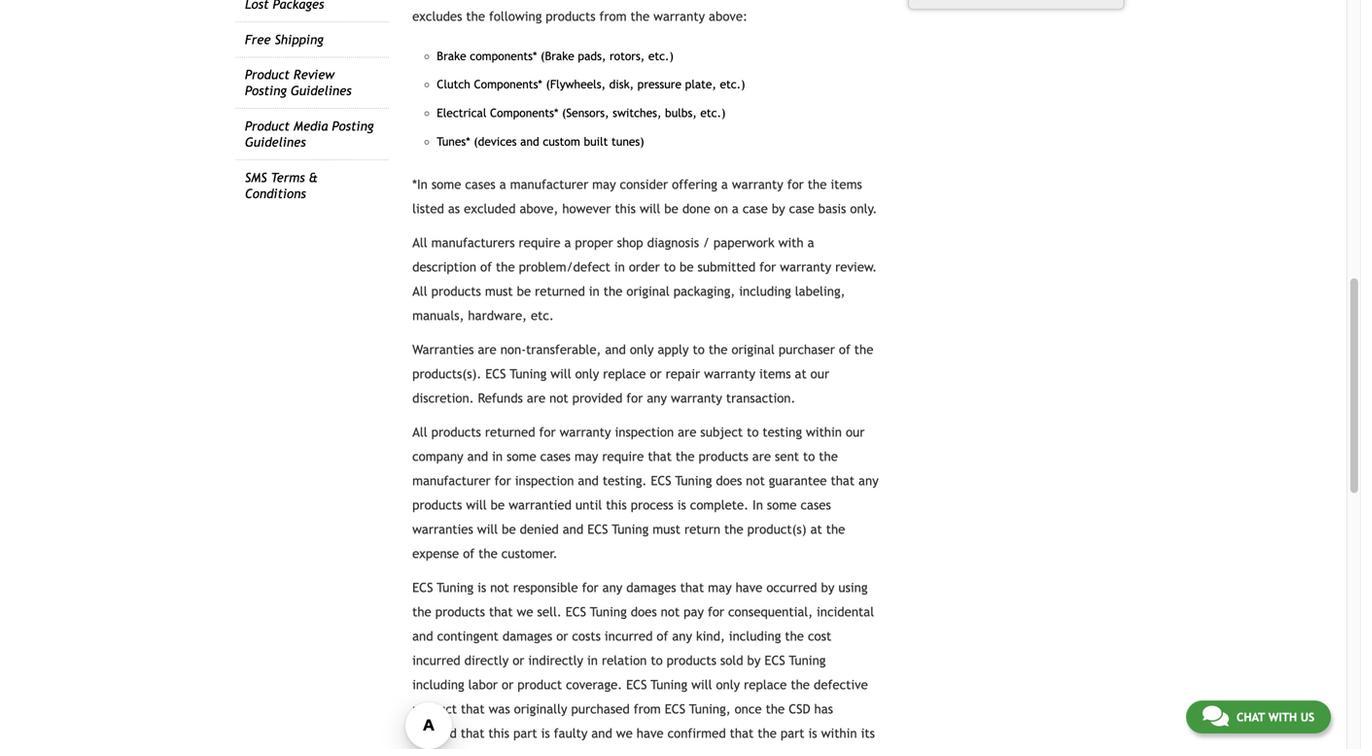 Task type: locate. For each thing, give the bounding box(es) containing it.
in up the coverage.
[[588, 653, 598, 669]]

of right expense at the bottom left
[[463, 546, 475, 562]]

1 part from the left
[[514, 726, 538, 741]]

not
[[550, 391, 569, 406], [746, 473, 765, 489], [490, 580, 509, 596], [661, 605, 680, 620]]

require
[[519, 235, 561, 250], [602, 449, 644, 464]]

0 vertical spatial does
[[716, 473, 742, 489]]

1 horizontal spatial cases
[[541, 449, 571, 464]]

product down the 'free'
[[245, 67, 290, 82]]

guidelines for review
[[291, 83, 352, 98]]

1 product from the top
[[245, 67, 290, 82]]

this inside all products returned for warranty inspection are subject to testing within our company and in some cases may require that the products are sent to the manufacturer for inspection and testing. ecs tuning does not guarantee that any products will be warrantied until this process is complete. in some cases warranties will be denied and ecs tuning must return the product(s) at the expense of the customer.
[[606, 498, 627, 513]]

1 horizontal spatial items
[[831, 177, 863, 192]]

process
[[631, 498, 674, 513]]

part down csd on the bottom
[[781, 726, 805, 741]]

1 vertical spatial by
[[821, 580, 835, 596]]

some right in
[[767, 498, 797, 513]]

to right sent on the bottom right of page
[[803, 449, 815, 464]]

0 horizontal spatial posting
[[245, 83, 287, 98]]

components* for clutch
[[474, 77, 543, 91]]

1 vertical spatial our
[[846, 425, 865, 440]]

some up as
[[432, 177, 461, 192]]

all products returned for warranty inspection are subject to testing within our company and in some cases may require that the products are sent to the manufacturer for inspection and testing. ecs tuning does not guarantee that any products will be warrantied until this process is complete. in some cases warranties will be denied and ecs tuning must return the product(s) at the expense of the customer.
[[413, 425, 879, 562]]

0 horizontal spatial replace
[[603, 366, 646, 382]]

1 horizontal spatial original
[[732, 342, 775, 357]]

1 vertical spatial only
[[575, 366, 599, 382]]

1 horizontal spatial posting
[[332, 119, 374, 134]]

2 all from the top
[[413, 284, 428, 299]]

0 vertical spatial all
[[413, 235, 428, 250]]

basis
[[819, 201, 847, 216]]

posting
[[245, 83, 287, 98], [332, 119, 374, 134]]

a up on
[[722, 177, 728, 192]]

with right paperwork
[[779, 235, 804, 250]]

of
[[481, 259, 492, 275], [839, 342, 851, 357], [463, 546, 475, 562], [657, 629, 669, 644]]

0 vertical spatial this
[[615, 201, 636, 216]]

original up transaction. on the right bottom of the page
[[732, 342, 775, 357]]

1 horizontal spatial our
[[846, 425, 865, 440]]

0 vertical spatial at
[[795, 366, 807, 382]]

2 vertical spatial by
[[748, 653, 761, 669]]

0 vertical spatial incurred
[[605, 629, 653, 644]]

will right the warranties
[[477, 522, 498, 537]]

0 vertical spatial by
[[772, 201, 786, 216]]

warranty up labeling,
[[780, 259, 832, 275]]

damages
[[627, 580, 677, 596], [503, 629, 553, 644]]

1 vertical spatial product
[[245, 119, 290, 134]]

0 horizontal spatial part
[[514, 726, 538, 741]]

not up in
[[746, 473, 765, 489]]

relation
[[602, 653, 647, 669]]

proper
[[575, 235, 613, 250]]

conditions
[[245, 186, 306, 201]]

components*
[[470, 49, 537, 63]]

that right verified
[[461, 726, 485, 741]]

guidelines inside product media posting guidelines
[[245, 135, 306, 150]]

components* for electrical
[[490, 106, 559, 120]]

original
[[627, 284, 670, 299], [732, 342, 775, 357]]

2 horizontal spatial cases
[[801, 498, 832, 513]]

components*
[[474, 77, 543, 91], [490, 106, 559, 120]]

warranty up transaction. on the right bottom of the page
[[704, 366, 756, 382]]

0 vertical spatial etc.)
[[649, 49, 674, 63]]

require up testing.
[[602, 449, 644, 464]]

may inside *in some cases a manufacturer may consider offering a warranty for the items listed as excluded above, however this will be done on a case by case basis only.
[[593, 177, 616, 192]]

that down labor
[[461, 702, 485, 717]]

at inside all products returned for warranty inspection are subject to testing within our company and in some cases may require that the products are sent to the manufacturer for inspection and testing. ecs tuning does not guarantee that any products will be warrantied until this process is complete. in some cases warranties will be denied and ecs tuning must return the product(s) at the expense of the customer.
[[811, 522, 823, 537]]

etc.) for brake components* (brake pads, rotors, etc.)
[[649, 49, 674, 63]]

items
[[831, 177, 863, 192], [760, 366, 791, 382]]

and left custom
[[521, 135, 540, 148]]

guidelines for media
[[245, 135, 306, 150]]

part down originally at the bottom left of page
[[514, 726, 538, 741]]

the right apply
[[709, 342, 728, 357]]

diagnosis
[[647, 235, 699, 250]]

guidelines inside the product review posting guidelines
[[291, 83, 352, 98]]

0 vertical spatial guidelines
[[291, 83, 352, 98]]

be down diagnosis
[[680, 259, 694, 275]]

1 vertical spatial require
[[602, 449, 644, 464]]

of right 'purchaser'
[[839, 342, 851, 357]]

does
[[716, 473, 742, 489], [631, 605, 657, 620]]

cost
[[808, 629, 832, 644]]

at inside "warranties are non-transferable, and only apply to the original purchaser of the products(s). ecs tuning will only replace or repair warranty items at our discretion. refunds are not provided for any warranty transaction."
[[795, 366, 807, 382]]

in inside ecs tuning is not responsible for any damages that may have occurred by using the products that we sell. ecs tuning does not pay for consequential, incidental and contingent damages or costs incurred of any kind, including the cost incurred directly or indirectly in relation to products sold by ecs tuning including labor or product coverage. ecs tuning will only replace the defective product that was originally purchased from ecs tuning, once the csd has verified that this part is faulty and we have confirmed that the part is with
[[588, 653, 598, 669]]

does left 'pay'
[[631, 605, 657, 620]]

will down "transferable,"
[[551, 366, 572, 382]]

labor
[[469, 678, 498, 693]]

does inside all products returned for warranty inspection are subject to testing within our company and in some cases may require that the products are sent to the manufacturer for inspection and testing. ecs tuning does not guarantee that any products will be warrantied until this process is complete. in some cases warranties will be denied and ecs tuning must return the product(s) at the expense of the customer.
[[716, 473, 742, 489]]

may up however
[[593, 177, 616, 192]]

returned down problem/defect at left
[[535, 284, 585, 299]]

guidelines down review
[[291, 83, 352, 98]]

2 horizontal spatial some
[[767, 498, 797, 513]]

1 vertical spatial may
[[575, 449, 599, 464]]

returned inside all manufacturers require a proper shop diagnosis / paperwork with a description of the problem/defect in order to be submitted for warranty review. all products must be returned in the original packaging, including labeling, manuals, hardware, etc.
[[535, 284, 585, 299]]

or inside "warranties are non-transferable, and only apply to the original purchaser of the products(s). ecs tuning will only replace or repair warranty items at our discretion. refunds are not provided for any warranty transaction."
[[650, 366, 662, 382]]

paperwork
[[714, 235, 775, 250]]

any down repair
[[647, 391, 667, 406]]

0 horizontal spatial require
[[519, 235, 561, 250]]

testing
[[763, 425, 803, 440]]

disk,
[[610, 77, 634, 91]]

must
[[485, 284, 513, 299], [653, 522, 681, 537]]

(brake
[[541, 49, 575, 63]]

and up provided
[[605, 342, 626, 357]]

1 all from the top
[[413, 235, 428, 250]]

posting right "media"
[[332, 119, 374, 134]]

must up hardware,
[[485, 284, 513, 299]]

the inside *in some cases a manufacturer may consider offering a warranty for the items listed as excluded above, however this will be done on a case by case basis only.
[[808, 177, 827, 192]]

that up process
[[648, 449, 672, 464]]

0 horizontal spatial only
[[575, 366, 599, 382]]

original down order
[[627, 284, 670, 299]]

any right responsible
[[603, 580, 623, 596]]

this inside ecs tuning is not responsible for any damages that may have occurred by using the products that we sell. ecs tuning does not pay for consequential, incidental and contingent damages or costs incurred of any kind, including the cost incurred directly or indirectly in relation to products sold by ecs tuning including labor or product coverage. ecs tuning will only replace the defective product that was originally purchased from ecs tuning, once the csd has verified that this part is faulty and we have confirmed that the part is with
[[489, 726, 510, 741]]

2 vertical spatial may
[[708, 580, 732, 596]]

items inside *in some cases a manufacturer may consider offering a warranty for the items listed as excluded above, however this will be done on a case by case basis only.
[[831, 177, 863, 192]]

including down submitted
[[739, 284, 792, 299]]

ecs
[[486, 366, 506, 382], [651, 473, 672, 489], [588, 522, 608, 537], [413, 580, 433, 596], [566, 605, 587, 620], [765, 653, 786, 669], [627, 678, 647, 693], [665, 702, 686, 717]]

0 vertical spatial posting
[[245, 83, 287, 98]]

that up contingent
[[489, 605, 513, 620]]

product(s)
[[748, 522, 807, 537]]

product left "media"
[[245, 119, 290, 134]]

0 vertical spatial only
[[630, 342, 654, 357]]

0 vertical spatial require
[[519, 235, 561, 250]]

ecs tuning is not responsible for any damages that may have occurred by using the products that we sell. ecs tuning does not pay for consequential, incidental and contingent damages or costs incurred of any kind, including the cost incurred directly or indirectly in relation to products sold by ecs tuning including labor or product coverage. ecs tuning will only replace the defective product that was originally purchased from ecs tuning, once the csd has verified that this part is faulty and we have confirmed that the part is with
[[413, 580, 875, 750]]

this down was
[[489, 726, 510, 741]]

2 case from the left
[[790, 201, 815, 216]]

0 vertical spatial components*
[[474, 77, 543, 91]]

our inside "warranties are non-transferable, and only apply to the original purchaser of the products(s). ecs tuning will only replace or repair warranty items at our discretion. refunds are not provided for any warranty transaction."
[[811, 366, 830, 382]]

product review posting guidelines
[[245, 67, 352, 98]]

incurred up 'relation'
[[605, 629, 653, 644]]

etc.)
[[649, 49, 674, 63], [720, 77, 746, 91], [701, 106, 726, 120]]

our right within
[[846, 425, 865, 440]]

some inside *in some cases a manufacturer may consider offering a warranty for the items listed as excluded above, however this will be done on a case by case basis only.
[[432, 177, 461, 192]]

and
[[521, 135, 540, 148], [605, 342, 626, 357], [468, 449, 488, 464], [578, 473, 599, 489], [563, 522, 584, 537], [413, 629, 433, 644], [592, 726, 613, 741]]

ecs up process
[[651, 473, 672, 489]]

may inside all products returned for warranty inspection are subject to testing within our company and in some cases may require that the products are sent to the manufacturer for inspection and testing. ecs tuning does not guarantee that any products will be warrantied until this process is complete. in some cases warranties will be denied and ecs tuning must return the product(s) at the expense of the customer.
[[575, 449, 599, 464]]

1 horizontal spatial case
[[790, 201, 815, 216]]

only up provided
[[575, 366, 599, 382]]

for inside all manufacturers require a proper shop diagnosis / paperwork with a description of the problem/defect in order to be submitted for warranty review. all products must be returned in the original packaging, including labeling, manuals, hardware, etc.
[[760, 259, 776, 275]]

a up problem/defect at left
[[565, 235, 571, 250]]

on
[[715, 201, 729, 216]]

the
[[808, 177, 827, 192], [496, 259, 515, 275], [604, 284, 623, 299], [709, 342, 728, 357], [855, 342, 874, 357], [676, 449, 695, 464], [819, 449, 838, 464], [725, 522, 744, 537], [827, 522, 846, 537], [479, 546, 498, 562], [413, 605, 432, 620], [785, 629, 804, 644], [791, 678, 810, 693], [766, 702, 785, 717], [758, 726, 777, 741]]

guarantee
[[769, 473, 827, 489]]

a
[[500, 177, 506, 192], [722, 177, 728, 192], [732, 201, 739, 216], [565, 235, 571, 250], [808, 235, 815, 250]]

product up originally at the bottom left of page
[[518, 678, 562, 693]]

tunes)
[[612, 135, 645, 148]]

2 product from the top
[[245, 119, 290, 134]]

contingent
[[437, 629, 499, 644]]

sms
[[245, 170, 267, 185]]

1 horizontal spatial by
[[772, 201, 786, 216]]

0 vertical spatial product
[[245, 67, 290, 82]]

0 horizontal spatial items
[[760, 366, 791, 382]]

of left kind,
[[657, 629, 669, 644]]

0 horizontal spatial some
[[432, 177, 461, 192]]

case right on
[[743, 201, 768, 216]]

tuning up complete.
[[676, 473, 712, 489]]

be left "denied"
[[502, 522, 516, 537]]

is
[[678, 498, 687, 513], [478, 580, 487, 596], [541, 726, 550, 741], [809, 726, 818, 741]]

2 vertical spatial some
[[767, 498, 797, 513]]

1 horizontal spatial some
[[507, 449, 537, 464]]

posting inside the product review posting guidelines
[[245, 83, 287, 98]]

all up company
[[413, 425, 428, 440]]

non-
[[501, 342, 526, 357]]

1 vertical spatial including
[[729, 629, 781, 644]]

any inside all products returned for warranty inspection are subject to testing within our company and in some cases may require that the products are sent to the manufacturer for inspection and testing. ecs tuning does not guarantee that any products will be warrantied until this process is complete. in some cases warranties will be denied and ecs tuning must return the product(s) at the expense of the customer.
[[859, 473, 879, 489]]

is inside all products returned for warranty inspection are subject to testing within our company and in some cases may require that the products are sent to the manufacturer for inspection and testing. ecs tuning does not guarantee that any products will be warrantied until this process is complete. in some cases warranties will be denied and ecs tuning must return the product(s) at the expense of the customer.
[[678, 498, 687, 513]]

to down diagnosis
[[664, 259, 676, 275]]

to inside all manufacturers require a proper shop diagnosis / paperwork with a description of the problem/defect in order to be submitted for warranty review. all products must be returned in the original packaging, including labeling, manuals, hardware, etc.
[[664, 259, 676, 275]]

0 vertical spatial original
[[627, 284, 670, 299]]

1 horizontal spatial require
[[602, 449, 644, 464]]

2 vertical spatial etc.)
[[701, 106, 726, 120]]

0 horizontal spatial manufacturer
[[413, 473, 491, 489]]

0 vertical spatial our
[[811, 366, 830, 382]]

2 vertical spatial this
[[489, 726, 510, 741]]

will down consider
[[640, 201, 661, 216]]

to
[[664, 259, 676, 275], [693, 342, 705, 357], [747, 425, 759, 440], [803, 449, 815, 464], [651, 653, 663, 669]]

2 horizontal spatial only
[[716, 678, 740, 693]]

items up "basis"
[[831, 177, 863, 192]]

to right 'relation'
[[651, 653, 663, 669]]

0 horizontal spatial inspection
[[515, 473, 574, 489]]

0 horizontal spatial incurred
[[413, 653, 461, 669]]

must down process
[[653, 522, 681, 537]]

1 horizontal spatial have
[[736, 580, 763, 596]]

replace
[[603, 366, 646, 382], [744, 678, 787, 693]]

tuning,
[[690, 702, 731, 717]]

have down from at the left of the page
[[637, 726, 664, 741]]

1 horizontal spatial we
[[617, 726, 633, 741]]

offering
[[672, 177, 718, 192]]

etc.) down plate,
[[701, 106, 726, 120]]

posting inside product media posting guidelines
[[332, 119, 374, 134]]

to inside ecs tuning is not responsible for any damages that may have occurred by using the products that we sell. ecs tuning does not pay for consequential, incidental and contingent damages or costs incurred of any kind, including the cost incurred directly or indirectly in relation to products sold by ecs tuning including labor or product coverage. ecs tuning will only replace the defective product that was originally purchased from ecs tuning, once the csd has verified that this part is faulty and we have confirmed that the part is with
[[651, 653, 663, 669]]

product review posting guidelines link
[[245, 67, 352, 98]]

0 vertical spatial some
[[432, 177, 461, 192]]

1 vertical spatial all
[[413, 284, 428, 299]]

items up transaction. on the right bottom of the page
[[760, 366, 791, 382]]

(flywheels,
[[546, 77, 606, 91]]

tuning down process
[[612, 522, 649, 537]]

and down until
[[563, 522, 584, 537]]

have up consequential,
[[736, 580, 763, 596]]

0 vertical spatial manufacturer
[[510, 177, 589, 192]]

electrical components* (sensors, switches, bulbs, etc.)
[[437, 106, 726, 120]]

1 horizontal spatial must
[[653, 522, 681, 537]]

1 vertical spatial guidelines
[[245, 135, 306, 150]]

of down manufacturers
[[481, 259, 492, 275]]

at
[[795, 366, 807, 382], [811, 522, 823, 537]]

all inside all products returned for warranty inspection are subject to testing within our company and in some cases may require that the products are sent to the manufacturer for inspection and testing. ecs tuning does not guarantee that any products will be warrantied until this process is complete. in some cases warranties will be denied and ecs tuning must return the product(s) at the expense of the customer.
[[413, 425, 428, 440]]

1 vertical spatial product
[[413, 702, 457, 717]]

by left using
[[821, 580, 835, 596]]

media
[[294, 119, 328, 134]]

3 all from the top
[[413, 425, 428, 440]]

0 horizontal spatial damages
[[503, 629, 553, 644]]

products(s).
[[413, 366, 482, 382]]

0 horizontal spatial with
[[779, 235, 804, 250]]

this
[[615, 201, 636, 216], [606, 498, 627, 513], [489, 726, 510, 741]]

must inside all products returned for warranty inspection are subject to testing within our company and in some cases may require that the products are sent to the manufacturer for inspection and testing. ecs tuning does not guarantee that any products will be warrantied until this process is complete. in some cases warranties will be denied and ecs tuning must return the product(s) at the expense of the customer.
[[653, 522, 681, 537]]

and inside "warranties are non-transferable, and only apply to the original purchaser of the products(s). ecs tuning will only replace or repair warranty items at our discretion. refunds are not provided for any warranty transaction."
[[605, 342, 626, 357]]

bulbs,
[[665, 106, 697, 120]]

(devices
[[474, 135, 517, 148]]

0 vertical spatial including
[[739, 284, 792, 299]]

1 vertical spatial manufacturer
[[413, 473, 491, 489]]

and down purchased
[[592, 726, 613, 741]]

replace inside "warranties are non-transferable, and only apply to the original purchaser of the products(s). ecs tuning will only replace or repair warranty items at our discretion. refunds are not provided for any warranty transaction."
[[603, 366, 646, 382]]

with
[[779, 235, 804, 250], [1269, 711, 1298, 725]]

1 vertical spatial damages
[[503, 629, 553, 644]]

be left warrantied
[[491, 498, 505, 513]]

will inside "warranties are non-transferable, and only apply to the original purchaser of the products(s). ecs tuning will only replace or repair warranty items at our discretion. refunds are not provided for any warranty transaction."
[[551, 366, 572, 382]]

0 vertical spatial inspection
[[615, 425, 674, 440]]

1 vertical spatial at
[[811, 522, 823, 537]]

1 horizontal spatial at
[[811, 522, 823, 537]]

all up manuals,
[[413, 284, 428, 299]]

1 vertical spatial does
[[631, 605, 657, 620]]

1 vertical spatial posting
[[332, 119, 374, 134]]

product inside product media posting guidelines
[[245, 119, 290, 134]]

in
[[753, 498, 764, 513]]

indirectly
[[529, 653, 584, 669]]

including down consequential,
[[729, 629, 781, 644]]

replace up once
[[744, 678, 787, 693]]

manufacturer down company
[[413, 473, 491, 489]]

1 vertical spatial incurred
[[413, 653, 461, 669]]

will up the tuning,
[[692, 678, 713, 693]]

complete.
[[690, 498, 749, 513]]

may up until
[[575, 449, 599, 464]]

for inside *in some cases a manufacturer may consider offering a warranty for the items listed as excluded above, however this will be done on a case by case basis only.
[[788, 177, 804, 192]]

warranty down provided
[[560, 425, 611, 440]]

guidelines
[[291, 83, 352, 98], [245, 135, 306, 150]]

costs
[[572, 629, 601, 644]]

may up kind,
[[708, 580, 732, 596]]

only down sold on the bottom right
[[716, 678, 740, 693]]

to inside "warranties are non-transferable, and only apply to the original purchaser of the products(s). ecs tuning will only replace or repair warranty items at our discretion. refunds are not provided for any warranty transaction."
[[693, 342, 705, 357]]

manuals,
[[413, 308, 464, 323]]

warrantied
[[509, 498, 572, 513]]

2 vertical spatial cases
[[801, 498, 832, 513]]

case left "basis"
[[790, 201, 815, 216]]

posting for product media posting guidelines
[[332, 119, 374, 134]]

0 horizontal spatial at
[[795, 366, 807, 382]]

all manufacturers require a proper shop diagnosis / paperwork with a description of the problem/defect in order to be submitted for warranty review. all products must be returned in the original packaging, including labeling, manuals, hardware, etc.
[[413, 235, 878, 323]]

1 vertical spatial replace
[[744, 678, 787, 693]]

free
[[245, 32, 271, 47]]

etc.) for electrical components* (sensors, switches, bulbs, etc.)
[[701, 106, 726, 120]]

products inside all manufacturers require a proper shop diagnosis / paperwork with a description of the problem/defect in order to be submitted for warranty review. all products must be returned in the original packaging, including labeling, manuals, hardware, etc.
[[432, 284, 481, 299]]

for
[[788, 177, 804, 192], [760, 259, 776, 275], [627, 391, 643, 406], [539, 425, 556, 440], [495, 473, 511, 489], [582, 580, 599, 596], [708, 605, 725, 620]]

manufacturer inside *in some cases a manufacturer may consider offering a warranty for the items listed as excluded above, however this will be done on a case by case basis only.
[[510, 177, 589, 192]]

is down has
[[809, 726, 818, 741]]

of inside all products returned for warranty inspection are subject to testing within our company and in some cases may require that the products are sent to the manufacturer for inspection and testing. ecs tuning does not guarantee that any products will be warrantied until this process is complete. in some cases warranties will be denied and ecs tuning must return the product(s) at the expense of the customer.
[[463, 546, 475, 562]]

1 horizontal spatial manufacturer
[[510, 177, 589, 192]]

*in
[[413, 177, 428, 192]]

refunds
[[478, 391, 523, 406]]

faulty
[[554, 726, 588, 741]]

1 vertical spatial we
[[617, 726, 633, 741]]

2 vertical spatial all
[[413, 425, 428, 440]]

are
[[478, 342, 497, 357], [527, 391, 546, 406], [678, 425, 697, 440], [753, 449, 771, 464]]

with inside "link"
[[1269, 711, 1298, 725]]

1 horizontal spatial replace
[[744, 678, 787, 693]]

tuning up from at the left of the page
[[651, 678, 688, 693]]

some up warrantied
[[507, 449, 537, 464]]

product
[[245, 67, 290, 82], [245, 119, 290, 134]]

0 vertical spatial may
[[593, 177, 616, 192]]

that up 'pay'
[[681, 580, 704, 596]]

any inside "warranties are non-transferable, and only apply to the original purchaser of the products(s). ecs tuning will only replace or repair warranty items at our discretion. refunds are not provided for any warranty transaction."
[[647, 391, 667, 406]]

0 vertical spatial cases
[[465, 177, 496, 192]]

tuning
[[510, 366, 547, 382], [676, 473, 712, 489], [612, 522, 649, 537], [437, 580, 474, 596], [590, 605, 627, 620], [789, 653, 826, 669], [651, 678, 688, 693]]

case
[[743, 201, 768, 216], [790, 201, 815, 216]]

0 vertical spatial with
[[779, 235, 804, 250]]

to left the testing
[[747, 425, 759, 440]]

sell.
[[537, 605, 562, 620]]

1 vertical spatial returned
[[485, 425, 536, 440]]

0 vertical spatial items
[[831, 177, 863, 192]]

by inside *in some cases a manufacturer may consider offering a warranty for the items listed as excluded above, however this will be done on a case by case basis only.
[[772, 201, 786, 216]]

0 vertical spatial replace
[[603, 366, 646, 382]]

consequential,
[[729, 605, 813, 620]]

warranty inside *in some cases a manufacturer may consider offering a warranty for the items listed as excluded above, however this will be done on a case by case basis only.
[[732, 177, 784, 192]]

the up "basis"
[[808, 177, 827, 192]]

as
[[448, 201, 460, 216]]

0 horizontal spatial product
[[413, 702, 457, 717]]

at right product(s)
[[811, 522, 823, 537]]

0 horizontal spatial by
[[748, 653, 761, 669]]

0 vertical spatial must
[[485, 284, 513, 299]]

all for all manufacturers require a proper shop diagnosis / paperwork with a description of the problem/defect in order to be submitted for warranty review. all products must be returned in the original packaging, including labeling, manuals, hardware, etc.
[[413, 235, 428, 250]]

1 vertical spatial with
[[1269, 711, 1298, 725]]

1 horizontal spatial does
[[716, 473, 742, 489]]

2 vertical spatial only
[[716, 678, 740, 693]]

at down 'purchaser'
[[795, 366, 807, 382]]

part
[[514, 726, 538, 741], [781, 726, 805, 741]]

products down description on the top of page
[[432, 284, 481, 299]]

0 horizontal spatial our
[[811, 366, 830, 382]]

does up complete.
[[716, 473, 742, 489]]

0 horizontal spatial must
[[485, 284, 513, 299]]

0 vertical spatial product
[[518, 678, 562, 693]]

1 vertical spatial must
[[653, 522, 681, 537]]

0 vertical spatial damages
[[627, 580, 677, 596]]

1 vertical spatial components*
[[490, 106, 559, 120]]

0 horizontal spatial original
[[627, 284, 670, 299]]

done
[[683, 201, 711, 216]]

only
[[630, 342, 654, 357], [575, 366, 599, 382], [716, 678, 740, 693]]

product inside the product review posting guidelines
[[245, 67, 290, 82]]

inspection up warrantied
[[515, 473, 574, 489]]

occurred
[[767, 580, 818, 596]]

1 horizontal spatial product
[[518, 678, 562, 693]]



Task type: vqa. For each thing, say whether or not it's contained in the screenshot.
left Vehicle
no



Task type: describe. For each thing, give the bounding box(es) containing it.
the down manufacturers
[[496, 259, 515, 275]]

the down within
[[819, 449, 838, 464]]

company
[[413, 449, 464, 464]]

product for product media posting guidelines
[[245, 119, 290, 134]]

brake
[[437, 49, 467, 63]]

warranties
[[413, 342, 474, 357]]

free shipping link
[[245, 32, 324, 47]]

returned inside all products returned for warranty inspection are subject to testing within our company and in some cases may require that the products are sent to the manufacturer for inspection and testing. ecs tuning does not guarantee that any products will be warrantied until this process is complete. in some cases warranties will be denied and ecs tuning must return the product(s) at the expense of the customer.
[[485, 425, 536, 440]]

and right company
[[468, 449, 488, 464]]

0 vertical spatial we
[[517, 605, 534, 620]]

hardware,
[[468, 308, 527, 323]]

not inside all products returned for warranty inspection are subject to testing within our company and in some cases may require that the products are sent to the manufacturer for inspection and testing. ecs tuning does not guarantee that any products will be warrantied until this process is complete. in some cases warranties will be denied and ecs tuning must return the product(s) at the expense of the customer.
[[746, 473, 765, 489]]

the up csd on the bottom
[[791, 678, 810, 693]]

cases inside *in some cases a manufacturer may consider offering a warranty for the items listed as excluded above, however this will be done on a case by case basis only.
[[465, 177, 496, 192]]

subject
[[701, 425, 743, 440]]

ecs right sold on the bottom right
[[765, 653, 786, 669]]

require inside all manufacturers require a proper shop diagnosis / paperwork with a description of the problem/defect in order to be submitted for warranty review. all products must be returned in the original packaging, including labeling, manuals, hardware, etc.
[[519, 235, 561, 250]]

verified
[[413, 726, 457, 741]]

custom
[[543, 135, 581, 148]]

electrical
[[437, 106, 487, 120]]

switches,
[[613, 106, 662, 120]]

and up until
[[578, 473, 599, 489]]

may inside ecs tuning is not responsible for any damages that may have occurred by using the products that we sell. ecs tuning does not pay for consequential, incidental and contingent damages or costs incurred of any kind, including the cost incurred directly or indirectly in relation to products sold by ecs tuning including labor or product coverage. ecs tuning will only replace the defective product that was originally purchased from ecs tuning, once the csd has verified that this part is faulty and we have confirmed that the part is with
[[708, 580, 732, 596]]

not left 'pay'
[[661, 605, 680, 620]]

the left 'cost'
[[785, 629, 804, 644]]

shipping
[[275, 32, 324, 47]]

terms
[[271, 170, 305, 185]]

pay
[[684, 605, 704, 620]]

manufacturer inside all products returned for warranty inspection are subject to testing within our company and in some cases may require that the products are sent to the manufacturer for inspection and testing. ecs tuning does not guarantee that any products will be warrantied until this process is complete. in some cases warranties will be denied and ecs tuning must return the product(s) at the expense of the customer.
[[413, 473, 491, 489]]

ecs right from at the left of the page
[[665, 702, 686, 717]]

ecs inside "warranties are non-transferable, and only apply to the original purchaser of the products(s). ecs tuning will only replace or repair warranty items at our discretion. refunds are not provided for any warranty transaction."
[[486, 366, 506, 382]]

products up contingent
[[436, 605, 485, 620]]

only.
[[851, 201, 878, 216]]

of inside ecs tuning is not responsible for any damages that may have occurred by using the products that we sell. ecs tuning does not pay for consequential, incidental and contingent damages or costs incurred of any kind, including the cost incurred directly or indirectly in relation to products sold by ecs tuning including labor or product coverage. ecs tuning will only replace the defective product that was originally purchased from ecs tuning, once the csd has verified that this part is faulty and we have confirmed that the part is with
[[657, 629, 669, 644]]

a up labeling,
[[808, 235, 815, 250]]

not down customer.
[[490, 580, 509, 596]]

a right on
[[732, 201, 739, 216]]

including inside all manufacturers require a proper shop diagnosis / paperwork with a description of the problem/defect in order to be submitted for warranty review. all products must be returned in the original packaging, including labeling, manuals, hardware, etc.
[[739, 284, 792, 299]]

1 vertical spatial cases
[[541, 449, 571, 464]]

sms terms & conditions
[[245, 170, 318, 201]]

the down once
[[758, 726, 777, 741]]

transferable,
[[526, 342, 602, 357]]

products up the warranties
[[413, 498, 462, 513]]

1 case from the left
[[743, 201, 768, 216]]

free shipping
[[245, 32, 324, 47]]

our inside all products returned for warranty inspection are subject to testing within our company and in some cases may require that the products are sent to the manufacturer for inspection and testing. ecs tuning does not guarantee that any products will be warrantied until this process is complete. in some cases warranties will be denied and ecs tuning must return the product(s) at the expense of the customer.
[[846, 425, 865, 440]]

tuning inside "warranties are non-transferable, and only apply to the original purchaser of the products(s). ecs tuning will only replace or repair warranty items at our discretion. refunds are not provided for any warranty transaction."
[[510, 366, 547, 382]]

1 vertical spatial inspection
[[515, 473, 574, 489]]

posting for product review posting guidelines
[[245, 83, 287, 98]]

listed
[[413, 201, 444, 216]]

review
[[294, 67, 335, 82]]

comments image
[[1203, 705, 1229, 729]]

ecs right sell.
[[566, 605, 587, 620]]

order
[[629, 259, 660, 275]]

warranties are non-transferable, and only apply to the original purchaser of the products(s). ecs tuning will only replace or repair warranty items at our discretion. refunds are not provided for any warranty transaction.
[[413, 342, 874, 406]]

us
[[1301, 711, 1315, 725]]

product media posting guidelines
[[245, 119, 374, 150]]

submitted
[[698, 259, 756, 275]]

until
[[576, 498, 602, 513]]

product media posting guidelines link
[[245, 119, 374, 150]]

1 horizontal spatial only
[[630, 342, 654, 357]]

problem/defect
[[519, 259, 611, 275]]

only inside ecs tuning is not responsible for any damages that may have occurred by using the products that we sell. ecs tuning does not pay for consequential, incidental and contingent damages or costs incurred of any kind, including the cost incurred directly or indirectly in relation to products sold by ecs tuning including labor or product coverage. ecs tuning will only replace the defective product that was originally purchased from ecs tuning, once the csd has verified that this part is faulty and we have confirmed that the part is with
[[716, 678, 740, 693]]

built
[[584, 135, 608, 148]]

discretion.
[[413, 391, 474, 406]]

rotors,
[[610, 49, 645, 63]]

return
[[685, 522, 721, 537]]

1 vertical spatial etc.)
[[720, 77, 746, 91]]

the down shop at the left
[[604, 284, 623, 299]]

the up complete.
[[676, 449, 695, 464]]

are left subject
[[678, 425, 697, 440]]

1 vertical spatial some
[[507, 449, 537, 464]]

chat with us
[[1237, 711, 1315, 725]]

with inside all manufacturers require a proper shop diagnosis / paperwork with a description of the problem/defect in order to be submitted for warranty review. all products must be returned in the original packaging, including labeling, manuals, hardware, etc.
[[779, 235, 804, 250]]

1 horizontal spatial incurred
[[605, 629, 653, 644]]

etc.
[[531, 308, 554, 323]]

however
[[563, 201, 611, 216]]

for inside "warranties are non-transferable, and only apply to the original purchaser of the products(s). ecs tuning will only replace or repair warranty items at our discretion. refunds are not provided for any warranty transaction."
[[627, 391, 643, 406]]

warranties
[[413, 522, 474, 537]]

all for all products returned for warranty inspection are subject to testing within our company and in some cases may require that the products are sent to the manufacturer for inspection and testing. ecs tuning does not guarantee that any products will be warrantied until this process is complete. in some cases warranties will be denied and ecs tuning must return the product(s) at the expense of the customer.
[[413, 425, 428, 440]]

apply
[[658, 342, 689, 357]]

denied
[[520, 522, 559, 537]]

ecs down until
[[588, 522, 608, 537]]

originally
[[514, 702, 568, 717]]

warranty inside all manufacturers require a proper shop diagnosis / paperwork with a description of the problem/defect in order to be submitted for warranty review. all products must be returned in the original packaging, including labeling, manuals, hardware, etc.
[[780, 259, 832, 275]]

be inside *in some cases a manufacturer may consider offering a warranty for the items listed as excluded above, however this will be done on a case by case basis only.
[[665, 201, 679, 216]]

1 vertical spatial have
[[637, 726, 664, 741]]

or left 'costs'
[[557, 629, 568, 644]]

within
[[806, 425, 842, 440]]

coverage.
[[566, 678, 623, 693]]

1 horizontal spatial damages
[[627, 580, 677, 596]]

transaction.
[[727, 391, 796, 406]]

chat with us link
[[1187, 701, 1332, 734]]

description
[[413, 259, 477, 275]]

must inside all manufacturers require a proper shop diagnosis / paperwork with a description of the problem/defect in order to be submitted for warranty review. all products must be returned in the original packaging, including labeling, manuals, hardware, etc.
[[485, 284, 513, 299]]

once
[[735, 702, 762, 717]]

are left sent on the bottom right of page
[[753, 449, 771, 464]]

a up excluded
[[500, 177, 506, 192]]

or right labor
[[502, 678, 514, 693]]

in inside all products returned for warranty inspection are subject to testing within our company and in some cases may require that the products are sent to the manufacturer for inspection and testing. ecs tuning does not guarantee that any products will be warrantied until this process is complete. in some cases warranties will be denied and ecs tuning must return the product(s) at the expense of the customer.
[[492, 449, 503, 464]]

using
[[839, 580, 868, 596]]

customer.
[[502, 546, 558, 562]]

products up company
[[432, 425, 481, 440]]

shop
[[617, 235, 644, 250]]

will up the warranties
[[466, 498, 487, 513]]

(sensors,
[[562, 106, 609, 120]]

original inside "warranties are non-transferable, and only apply to the original purchaser of the products(s). ecs tuning will only replace or repair warranty items at our discretion. refunds are not provided for any warranty transaction."
[[732, 342, 775, 357]]

items inside "warranties are non-transferable, and only apply to the original purchaser of the products(s). ecs tuning will only replace or repair warranty items at our discretion. refunds are not provided for any warranty transaction."
[[760, 366, 791, 382]]

tuning up 'costs'
[[590, 605, 627, 620]]

ecs down expense at the bottom left
[[413, 580, 433, 596]]

the right product(s)
[[827, 522, 846, 537]]

the left csd on the bottom
[[766, 702, 785, 717]]

and left contingent
[[413, 629, 433, 644]]

confirmed
[[668, 726, 726, 741]]

that right 'guarantee' in the right bottom of the page
[[831, 473, 855, 489]]

2 horizontal spatial by
[[821, 580, 835, 596]]

*in some cases a manufacturer may consider offering a warranty for the items listed as excluded above, however this will be done on a case by case basis only.
[[413, 177, 878, 216]]

the down expense at the bottom left
[[413, 605, 432, 620]]

is up contingent
[[478, 580, 487, 596]]

1 horizontal spatial inspection
[[615, 425, 674, 440]]

the left customer.
[[479, 546, 498, 562]]

sent
[[775, 449, 800, 464]]

purchaser
[[779, 342, 835, 357]]

ecs up from at the left of the page
[[627, 678, 647, 693]]

has
[[815, 702, 834, 717]]

products down subject
[[699, 449, 749, 464]]

manufacturers
[[432, 235, 515, 250]]

original inside all manufacturers require a proper shop diagnosis / paperwork with a description of the problem/defect in order to be submitted for warranty review. all products must be returned in the original packaging, including labeling, manuals, hardware, etc.
[[627, 284, 670, 299]]

excluded
[[464, 201, 516, 216]]

brake components* (brake pads, rotors, etc.)
[[437, 49, 674, 63]]

directly
[[465, 653, 509, 669]]

products down kind,
[[667, 653, 717, 669]]

clutch components* (flywheels, disk, pressure plate, etc.)
[[437, 77, 746, 91]]

product for product review posting guidelines
[[245, 67, 290, 82]]

the down complete.
[[725, 522, 744, 537]]

csd
[[789, 702, 811, 717]]

are right refunds
[[527, 391, 546, 406]]

in left order
[[615, 259, 625, 275]]

of inside all manufacturers require a proper shop diagnosis / paperwork with a description of the problem/defect in order to be submitted for warranty review. all products must be returned in the original packaging, including labeling, manuals, hardware, etc.
[[481, 259, 492, 275]]

are left non-
[[478, 342, 497, 357]]

was
[[489, 702, 510, 717]]

warranty inside all products returned for warranty inspection are subject to testing within our company and in some cases may require that the products are sent to the manufacturer for inspection and testing. ecs tuning does not guarantee that any products will be warrantied until this process is complete. in some cases warranties will be denied and ecs tuning must return the product(s) at the expense of the customer.
[[560, 425, 611, 440]]

or right directly
[[513, 653, 525, 669]]

tuning down expense at the bottom left
[[437, 580, 474, 596]]

above,
[[520, 201, 559, 216]]

chat
[[1237, 711, 1266, 725]]

warranty down repair
[[671, 391, 723, 406]]

labeling,
[[795, 284, 846, 299]]

of inside "warranties are non-transferable, and only apply to the original purchaser of the products(s). ecs tuning will only replace or repair warranty items at our discretion. refunds are not provided for any warranty transaction."
[[839, 342, 851, 357]]

will inside ecs tuning is not responsible for any damages that may have occurred by using the products that we sell. ecs tuning does not pay for consequential, incidental and contingent damages or costs incurred of any kind, including the cost incurred directly or indirectly in relation to products sold by ecs tuning including labor or product coverage. ecs tuning will only replace the defective product that was originally purchased from ecs tuning, once the csd has verified that this part is faulty and we have confirmed that the part is with
[[692, 678, 713, 693]]

that down once
[[730, 726, 754, 741]]

tuning down 'cost'
[[789, 653, 826, 669]]

consider
[[620, 177, 668, 192]]

in down problem/defect at left
[[589, 284, 600, 299]]

2 part from the left
[[781, 726, 805, 741]]

not inside "warranties are non-transferable, and only apply to the original purchaser of the products(s). ecs tuning will only replace or repair warranty items at our discretion. refunds are not provided for any warranty transaction."
[[550, 391, 569, 406]]

require inside all products returned for warranty inspection are subject to testing within our company and in some cases may require that the products are sent to the manufacturer for inspection and testing. ecs tuning does not guarantee that any products will be warrantied until this process is complete. in some cases warranties will be denied and ecs tuning must return the product(s) at the expense of the customer.
[[602, 449, 644, 464]]

this inside *in some cases a manufacturer may consider offering a warranty for the items listed as excluded above, however this will be done on a case by case basis only.
[[615, 201, 636, 216]]

the right 'purchaser'
[[855, 342, 874, 357]]

will inside *in some cases a manufacturer may consider offering a warranty for the items listed as excluded above, however this will be done on a case by case basis only.
[[640, 201, 661, 216]]

pads,
[[578, 49, 606, 63]]

defective
[[814, 678, 868, 693]]

be up the etc.
[[517, 284, 531, 299]]

clutch
[[437, 77, 471, 91]]

2 vertical spatial including
[[413, 678, 465, 693]]

&
[[309, 170, 318, 185]]

replace inside ecs tuning is not responsible for any damages that may have occurred by using the products that we sell. ecs tuning does not pay for consequential, incidental and contingent damages or costs incurred of any kind, including the cost incurred directly or indirectly in relation to products sold by ecs tuning including labor or product coverage. ecs tuning will only replace the defective product that was originally purchased from ecs tuning, once the csd has verified that this part is faulty and we have confirmed that the part is with
[[744, 678, 787, 693]]

tunes* (devices and custom built tunes)
[[437, 135, 645, 148]]

any down 'pay'
[[673, 629, 693, 644]]

is down originally at the bottom left of page
[[541, 726, 550, 741]]

repair
[[666, 366, 701, 382]]

does inside ecs tuning is not responsible for any damages that may have occurred by using the products that we sell. ecs tuning does not pay for consequential, incidental and contingent damages or costs incurred of any kind, including the cost incurred directly or indirectly in relation to products sold by ecs tuning including labor or product coverage. ecs tuning will only replace the defective product that was originally purchased from ecs tuning, once the csd has verified that this part is faulty and we have confirmed that the part is with
[[631, 605, 657, 620]]

pressure
[[638, 77, 682, 91]]



